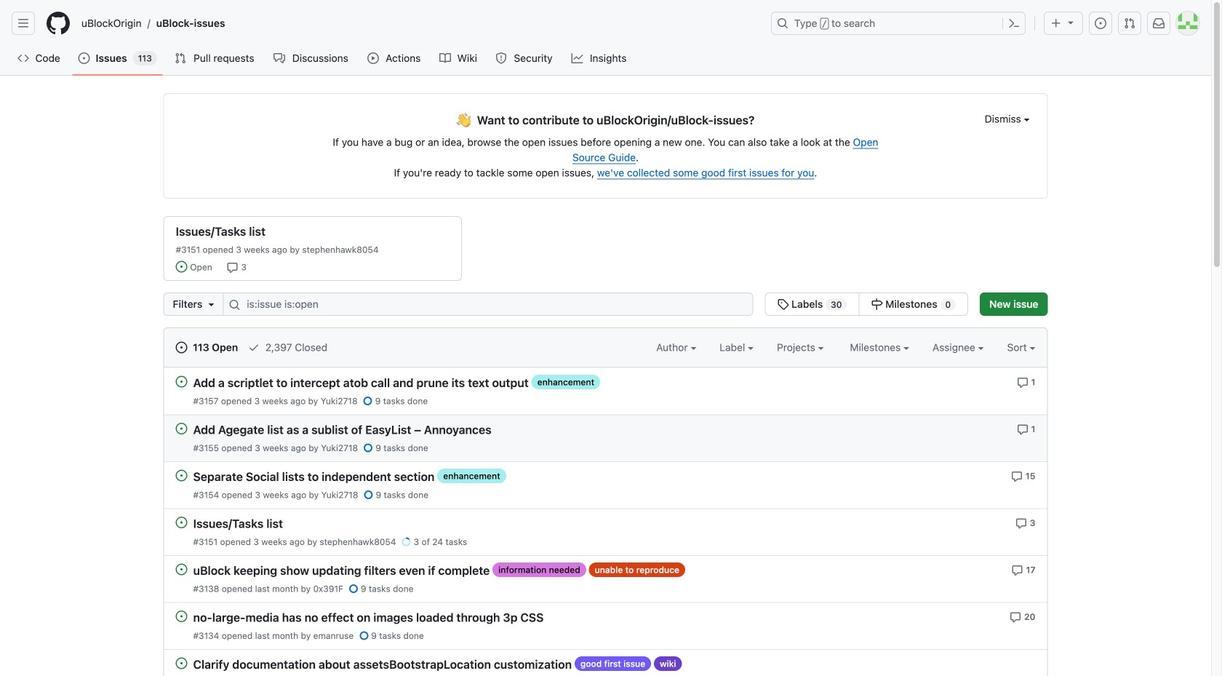 Task type: describe. For each thing, give the bounding box(es) containing it.
1 vertical spatial issue opened image
[[176, 261, 187, 273]]

Search all issues text field
[[223, 293, 754, 316]]

plus image
[[1051, 17, 1063, 29]]

label image
[[748, 347, 754, 350]]

milestone image
[[872, 298, 883, 310]]

5 open issue element from the top
[[176, 563, 187, 575]]

1 open issue image from the top
[[176, 470, 187, 482]]

6 open issue element from the top
[[176, 610, 187, 622]]

triangle down image
[[205, 298, 217, 310]]

open issue image for 6th open issue element from the bottom
[[176, 423, 187, 435]]

3 open issue element from the top
[[176, 470, 187, 482]]

issue opened image
[[1096, 17, 1107, 29]]

4 open issue element from the top
[[176, 516, 187, 528]]

open issue image for third open issue element from the bottom
[[176, 564, 187, 575]]

2 open issue image from the top
[[176, 611, 187, 622]]

issue element
[[765, 293, 969, 316]]

open issue image for 4th open issue element
[[176, 517, 187, 528]]

command palette image
[[1009, 17, 1021, 29]]

git pull request image
[[1125, 17, 1136, 29]]

comment discussion image
[[274, 52, 285, 64]]

notifications image
[[1154, 17, 1165, 29]]

2 vertical spatial issue opened image
[[176, 342, 187, 353]]

author image
[[691, 347, 697, 350]]

homepage image
[[47, 12, 70, 35]]

triangle down image
[[1066, 16, 1077, 28]]

Issues search field
[[223, 293, 754, 316]]



Task type: vqa. For each thing, say whether or not it's contained in the screenshot.
Open issue image to the top
yes



Task type: locate. For each thing, give the bounding box(es) containing it.
open issue image for seventh open issue element from the bottom
[[176, 376, 187, 388]]

1 vertical spatial open issue image
[[176, 611, 187, 622]]

4 open issue image from the top
[[176, 564, 187, 575]]

book image
[[439, 52, 451, 64]]

1 open issue image from the top
[[176, 376, 187, 388]]

open issue image
[[176, 470, 187, 482], [176, 611, 187, 622], [176, 658, 187, 669]]

2 vertical spatial open issue image
[[176, 658, 187, 669]]

shield image
[[496, 52, 507, 64]]

3 open issue image from the top
[[176, 658, 187, 669]]

check image
[[248, 342, 260, 353]]

code image
[[17, 52, 29, 64]]

open issue image
[[176, 376, 187, 388], [176, 423, 187, 435], [176, 517, 187, 528], [176, 564, 187, 575]]

None search field
[[163, 293, 969, 316]]

0 vertical spatial open issue image
[[176, 470, 187, 482]]

open issue element
[[176, 376, 187, 388], [176, 423, 187, 435], [176, 470, 187, 482], [176, 516, 187, 528], [176, 563, 187, 575], [176, 610, 187, 622], [176, 657, 187, 669]]

play image
[[367, 52, 379, 64]]

2 open issue image from the top
[[176, 423, 187, 435]]

comment image
[[1012, 471, 1023, 482], [1016, 518, 1028, 529]]

search image
[[229, 299, 240, 311]]

list
[[76, 12, 763, 35]]

0 vertical spatial comment image
[[1012, 471, 1023, 482]]

graph image
[[572, 52, 583, 64]]

1 vertical spatial comment image
[[1016, 518, 1028, 529]]

issue opened image
[[78, 52, 90, 64], [176, 261, 187, 273], [176, 342, 187, 353]]

tag image
[[778, 298, 789, 310]]

comment image
[[227, 262, 238, 274], [1017, 377, 1029, 389], [1017, 424, 1029, 436], [1012, 565, 1024, 576], [1010, 612, 1022, 623]]

2 open issue element from the top
[[176, 423, 187, 435]]

1 open issue element from the top
[[176, 376, 187, 388]]

0 vertical spatial issue opened image
[[78, 52, 90, 64]]

3 open issue image from the top
[[176, 517, 187, 528]]

assignees image
[[979, 347, 985, 350]]

7 open issue element from the top
[[176, 657, 187, 669]]

git pull request image
[[175, 52, 186, 64]]



